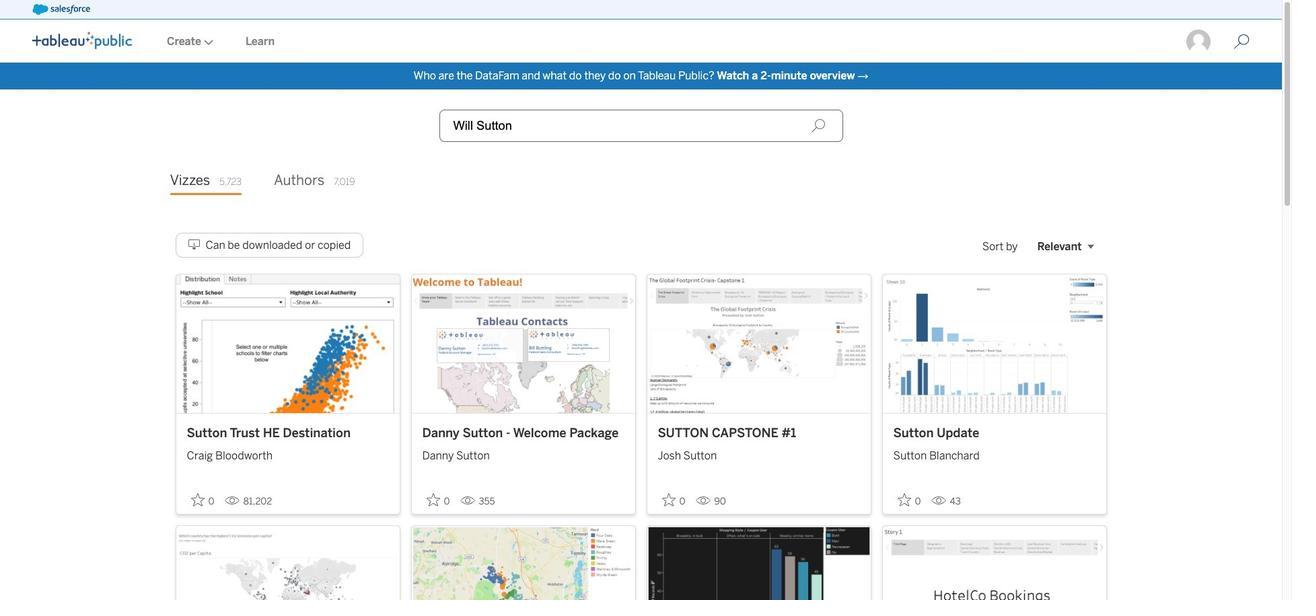 Task type: describe. For each thing, give the bounding box(es) containing it.
logo image
[[32, 32, 132, 49]]

2 add favorite image from the left
[[898, 493, 911, 507]]

1 add favorite image from the left
[[191, 493, 204, 507]]

salesforce logo image
[[32, 4, 90, 15]]

go to search image
[[1218, 34, 1267, 50]]

jacob.simon6557 image
[[1186, 28, 1213, 55]]

1 add favorite image from the left
[[662, 493, 676, 507]]

2 add favorite image from the left
[[427, 493, 440, 507]]



Task type: vqa. For each thing, say whether or not it's contained in the screenshot.
'SELECTED LANGUAGE' element
no



Task type: locate. For each thing, give the bounding box(es) containing it.
1 add favorite button from the left
[[187, 489, 219, 512]]

create image
[[201, 40, 213, 45]]

workbook thumbnail image
[[176, 275, 400, 413], [412, 275, 635, 413], [647, 275, 871, 413], [883, 275, 1107, 413], [176, 526, 400, 601], [412, 526, 635, 601], [647, 526, 871, 601], [883, 526, 1107, 601]]

Add Favorite button
[[187, 489, 219, 512], [423, 489, 455, 512], [658, 489, 691, 512], [894, 489, 926, 512]]

1 horizontal spatial add favorite image
[[898, 493, 911, 507]]

1 horizontal spatial add favorite image
[[427, 493, 440, 507]]

0 horizontal spatial add favorite image
[[191, 493, 204, 507]]

add favorite image
[[662, 493, 676, 507], [898, 493, 911, 507]]

4 add favorite button from the left
[[894, 489, 926, 512]]

add favorite image
[[191, 493, 204, 507], [427, 493, 440, 507]]

search image
[[811, 119, 826, 133]]

3 add favorite button from the left
[[658, 489, 691, 512]]

2 add favorite button from the left
[[423, 489, 455, 512]]

Search input field
[[439, 110, 843, 142]]

0 horizontal spatial add favorite image
[[662, 493, 676, 507]]



